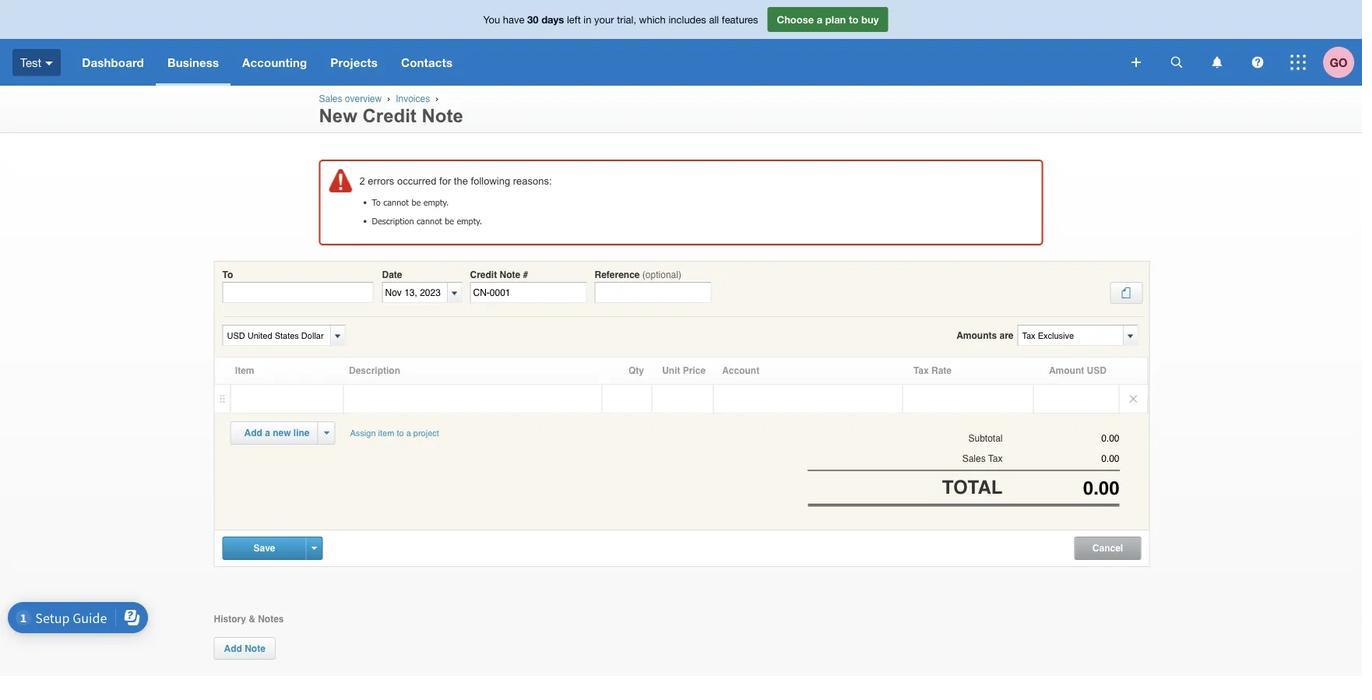 Task type: locate. For each thing, give the bounding box(es) containing it.
go button
[[1324, 39, 1363, 86]]

2 horizontal spatial a
[[817, 13, 823, 25]]

credit left #
[[470, 269, 497, 280]]

note left #
[[500, 269, 521, 280]]

description
[[372, 215, 414, 226], [349, 365, 400, 376]]

credit
[[363, 106, 417, 126], [470, 269, 497, 280]]

0 vertical spatial sales
[[319, 93, 342, 104]]

a for choose
[[817, 13, 823, 25]]

0 horizontal spatial empty.
[[424, 197, 449, 207]]

0 horizontal spatial note
[[245, 643, 266, 654]]

invoices link
[[396, 93, 430, 104]]

to right item
[[397, 429, 404, 438]]

empty. down the
[[457, 215, 482, 226]]

to cannot be empty.
[[372, 197, 449, 207]]

1 horizontal spatial ›
[[436, 93, 439, 104]]

you
[[483, 13, 500, 25]]

delete line item image
[[1120, 385, 1148, 413]]

description cannot be empty.
[[372, 215, 482, 226]]

occurred
[[397, 175, 437, 187]]

add a new line link
[[235, 422, 319, 444]]

a left project
[[406, 429, 411, 438]]

1 vertical spatial be
[[445, 215, 454, 226]]

all
[[709, 13, 719, 25]]

banner
[[0, 0, 1363, 86]]

1 horizontal spatial sales
[[963, 453, 986, 464]]

trial,
[[617, 13, 637, 25]]

› left invoices
[[387, 93, 391, 104]]

credit down invoices
[[363, 106, 417, 126]]

to
[[849, 13, 859, 25], [397, 429, 404, 438]]

2
[[360, 175, 365, 187]]

1 horizontal spatial be
[[445, 215, 454, 226]]

credit inside the sales overview › invoices › new credit note
[[363, 106, 417, 126]]

to for to cannot be empty.
[[372, 197, 381, 207]]

1 horizontal spatial to
[[849, 13, 859, 25]]

note down invoices
[[422, 106, 463, 126]]

amount usd
[[1049, 365, 1107, 376]]

business button
[[156, 39, 231, 86]]

0 horizontal spatial a
[[265, 428, 270, 439]]

empty.
[[424, 197, 449, 207], [457, 215, 482, 226]]

reference (optional)
[[595, 269, 682, 280]]

a left new
[[265, 428, 270, 439]]

amounts
[[957, 330, 997, 341]]

cannot
[[383, 197, 409, 207], [417, 215, 442, 226]]

1 horizontal spatial tax
[[989, 453, 1003, 464]]

choose a plan to buy
[[777, 13, 879, 25]]

› right invoices link
[[436, 93, 439, 104]]

›
[[387, 93, 391, 104], [436, 93, 439, 104]]

0 horizontal spatial to
[[397, 429, 404, 438]]

to
[[372, 197, 381, 207], [222, 269, 233, 280]]

choose
[[777, 13, 814, 25]]

Date text field
[[383, 283, 448, 302]]

1 horizontal spatial empty.
[[457, 215, 482, 226]]

1 vertical spatial to
[[222, 269, 233, 280]]

tax down subtotal
[[989, 453, 1003, 464]]

cancel
[[1093, 542, 1124, 553]]

1 horizontal spatial cannot
[[417, 215, 442, 226]]

errors
[[368, 175, 394, 187]]

0 vertical spatial description
[[372, 215, 414, 226]]

the
[[454, 175, 468, 187]]

0 horizontal spatial sales
[[319, 93, 342, 104]]

0 horizontal spatial to
[[222, 269, 233, 280]]

history
[[214, 614, 246, 625]]

add left new
[[244, 428, 262, 439]]

description up item
[[349, 365, 400, 376]]

None text field
[[595, 282, 712, 303], [223, 326, 328, 345], [1003, 433, 1120, 444], [1003, 454, 1120, 465], [595, 282, 712, 303], [223, 326, 328, 345], [1003, 433, 1120, 444], [1003, 454, 1120, 465]]

0 horizontal spatial svg image
[[1171, 56, 1183, 68]]

2 vertical spatial note
[[245, 643, 266, 654]]

0 vertical spatial credit
[[363, 106, 417, 126]]

usd
[[1087, 365, 1107, 376]]

0 vertical spatial empty.
[[424, 197, 449, 207]]

1 vertical spatial sales
[[963, 453, 986, 464]]

dashboard link
[[70, 39, 156, 86]]

sales inside the sales overview › invoices › new credit note
[[319, 93, 342, 104]]

note inside the sales overview › invoices › new credit note
[[422, 106, 463, 126]]

to left buy
[[849, 13, 859, 25]]

a
[[817, 13, 823, 25], [265, 428, 270, 439], [406, 429, 411, 438]]

30
[[528, 13, 539, 25]]

add
[[244, 428, 262, 439], [224, 643, 242, 654]]

navigation
[[70, 39, 1121, 86]]

a for add
[[265, 428, 270, 439]]

2 › from the left
[[436, 93, 439, 104]]

are
[[1000, 330, 1014, 341]]

1 vertical spatial tax
[[989, 453, 1003, 464]]

sales down subtotal
[[963, 453, 986, 464]]

None text field
[[222, 282, 374, 303], [1019, 326, 1123, 345], [1003, 477, 1120, 499], [222, 282, 374, 303], [1019, 326, 1123, 345], [1003, 477, 1120, 499]]

be for description cannot be empty.
[[445, 215, 454, 226]]

line
[[294, 428, 310, 439]]

1 horizontal spatial svg image
[[1213, 56, 1223, 68]]

go
[[1330, 55, 1348, 69]]

1 vertical spatial cannot
[[417, 215, 442, 226]]

1 horizontal spatial credit
[[470, 269, 497, 280]]

a inside banner
[[817, 13, 823, 25]]

add note
[[224, 643, 266, 654]]

0 vertical spatial add
[[244, 428, 262, 439]]

more save options... image
[[312, 547, 317, 550]]

cannot down to cannot be empty.
[[417, 215, 442, 226]]

0 horizontal spatial add
[[224, 643, 242, 654]]

includes
[[669, 13, 707, 25]]

1 horizontal spatial note
[[422, 106, 463, 126]]

1 vertical spatial add
[[224, 643, 242, 654]]

1 horizontal spatial to
[[372, 197, 381, 207]]

note down &
[[245, 643, 266, 654]]

buy
[[862, 13, 879, 25]]

be down for
[[445, 215, 454, 226]]

1 vertical spatial note
[[500, 269, 521, 280]]

Credit Note # text field
[[470, 282, 587, 303]]

test
[[20, 56, 41, 69]]

2 horizontal spatial note
[[500, 269, 521, 280]]

svg image inside test popup button
[[45, 61, 53, 65]]

have
[[503, 13, 525, 25]]

svg image
[[1291, 55, 1307, 70], [1171, 56, 1183, 68], [1213, 56, 1223, 68]]

accounting
[[242, 55, 307, 69]]

price
[[683, 365, 706, 376]]

empty. up description cannot be empty.
[[424, 197, 449, 207]]

cannot down errors
[[383, 197, 409, 207]]

0 vertical spatial be
[[412, 197, 421, 207]]

svg image
[[1252, 56, 1264, 68], [1132, 58, 1141, 67], [45, 61, 53, 65]]

reasons:
[[513, 175, 552, 187]]

subtotal
[[969, 433, 1003, 444]]

1 vertical spatial credit
[[470, 269, 497, 280]]

1 horizontal spatial add
[[244, 428, 262, 439]]

left
[[567, 13, 581, 25]]

1 horizontal spatial svg image
[[1132, 58, 1141, 67]]

for
[[439, 175, 451, 187]]

tax
[[914, 365, 929, 376], [989, 453, 1003, 464]]

0 horizontal spatial tax
[[914, 365, 929, 376]]

0 horizontal spatial svg image
[[45, 61, 53, 65]]

be down occurred
[[412, 197, 421, 207]]

tax left the rate
[[914, 365, 929, 376]]

1 vertical spatial empty.
[[457, 215, 482, 226]]

navigation containing dashboard
[[70, 39, 1121, 86]]

0 horizontal spatial be
[[412, 197, 421, 207]]

sales overview › invoices › new credit note
[[319, 93, 463, 126]]

0 vertical spatial note
[[422, 106, 463, 126]]

0 horizontal spatial credit
[[363, 106, 417, 126]]

add down 'history'
[[224, 643, 242, 654]]

be
[[412, 197, 421, 207], [445, 215, 454, 226]]

date
[[382, 269, 402, 280]]

cancel button
[[1076, 537, 1141, 559]]

1 vertical spatial description
[[349, 365, 400, 376]]

sales overview link
[[319, 93, 382, 104]]

description down to cannot be empty.
[[372, 215, 414, 226]]

0 vertical spatial to
[[372, 197, 381, 207]]

2 horizontal spatial svg image
[[1252, 56, 1264, 68]]

1 vertical spatial to
[[397, 429, 404, 438]]

sales up the new
[[319, 93, 342, 104]]

a left plan
[[817, 13, 823, 25]]

0 horizontal spatial ›
[[387, 93, 391, 104]]

sales for sales tax
[[963, 453, 986, 464]]

0 horizontal spatial cannot
[[383, 197, 409, 207]]

amount
[[1049, 365, 1085, 376]]

sales
[[319, 93, 342, 104], [963, 453, 986, 464]]

note
[[422, 106, 463, 126], [500, 269, 521, 280], [245, 643, 266, 654]]

0 vertical spatial cannot
[[383, 197, 409, 207]]



Task type: describe. For each thing, give the bounding box(es) containing it.
(optional)
[[643, 269, 682, 280]]

overview
[[345, 93, 382, 104]]

empty. for to cannot be empty.
[[424, 197, 449, 207]]

contacts button
[[390, 39, 464, 86]]

tax rate
[[914, 365, 952, 376]]

description for description cannot be empty.
[[372, 215, 414, 226]]

business
[[167, 55, 219, 69]]

invoices
[[396, 93, 430, 104]]

0 vertical spatial tax
[[914, 365, 929, 376]]

add note link
[[214, 637, 276, 660]]

description for description
[[349, 365, 400, 376]]

qty
[[629, 365, 644, 376]]

accounting button
[[231, 39, 319, 86]]

days
[[542, 13, 564, 25]]

features
[[722, 13, 758, 25]]

add a new line
[[244, 428, 310, 439]]

dashboard
[[82, 55, 144, 69]]

total
[[943, 476, 1003, 498]]

to for to
[[222, 269, 233, 280]]

sales tax
[[963, 453, 1003, 464]]

history & notes
[[214, 614, 284, 625]]

you have 30 days left in your trial, which includes all features
[[483, 13, 758, 25]]

account
[[722, 365, 760, 376]]

item
[[378, 429, 395, 438]]

plan
[[826, 13, 846, 25]]

2 horizontal spatial svg image
[[1291, 55, 1307, 70]]

item
[[235, 365, 254, 376]]

&
[[249, 614, 255, 625]]

note for add note
[[245, 643, 266, 654]]

your
[[595, 13, 614, 25]]

note for credit note #
[[500, 269, 521, 280]]

assign
[[350, 429, 376, 438]]

0 vertical spatial to
[[849, 13, 859, 25]]

1 horizontal spatial a
[[406, 429, 411, 438]]

assign item to a project
[[350, 429, 439, 438]]

test button
[[0, 39, 70, 86]]

add for add note
[[224, 643, 242, 654]]

#
[[523, 269, 528, 280]]

amounts are
[[957, 330, 1014, 341]]

more add line options... image
[[324, 432, 330, 435]]

in
[[584, 13, 592, 25]]

projects
[[331, 55, 378, 69]]

1 › from the left
[[387, 93, 391, 104]]

following
[[471, 175, 510, 187]]

unit
[[662, 365, 681, 376]]

sales for sales overview › invoices › new credit note
[[319, 93, 342, 104]]

reference
[[595, 269, 640, 280]]

be for to cannot be empty.
[[412, 197, 421, 207]]

cannot for description
[[417, 215, 442, 226]]

navigation inside banner
[[70, 39, 1121, 86]]

project
[[414, 429, 439, 438]]

new
[[319, 106, 358, 126]]

to inside assign item to a project link
[[397, 429, 404, 438]]

contacts
[[401, 55, 453, 69]]

new
[[273, 428, 291, 439]]

credit note #
[[470, 269, 528, 280]]

which
[[639, 13, 666, 25]]

banner containing dashboard
[[0, 0, 1363, 86]]

cannot for to
[[383, 197, 409, 207]]

2 errors occurred for the following reasons:
[[360, 175, 552, 187]]

unit price
[[662, 365, 706, 376]]

empty. for description cannot be empty.
[[457, 215, 482, 226]]

save
[[254, 543, 275, 554]]

add for add a new line
[[244, 428, 262, 439]]

assign item to a project link
[[343, 422, 446, 445]]

save link
[[223, 537, 306, 559]]

notes
[[258, 614, 284, 625]]

rate
[[932, 365, 952, 376]]

projects button
[[319, 39, 390, 86]]



Task type: vqa. For each thing, say whether or not it's contained in the screenshot.
29, to the middle
no



